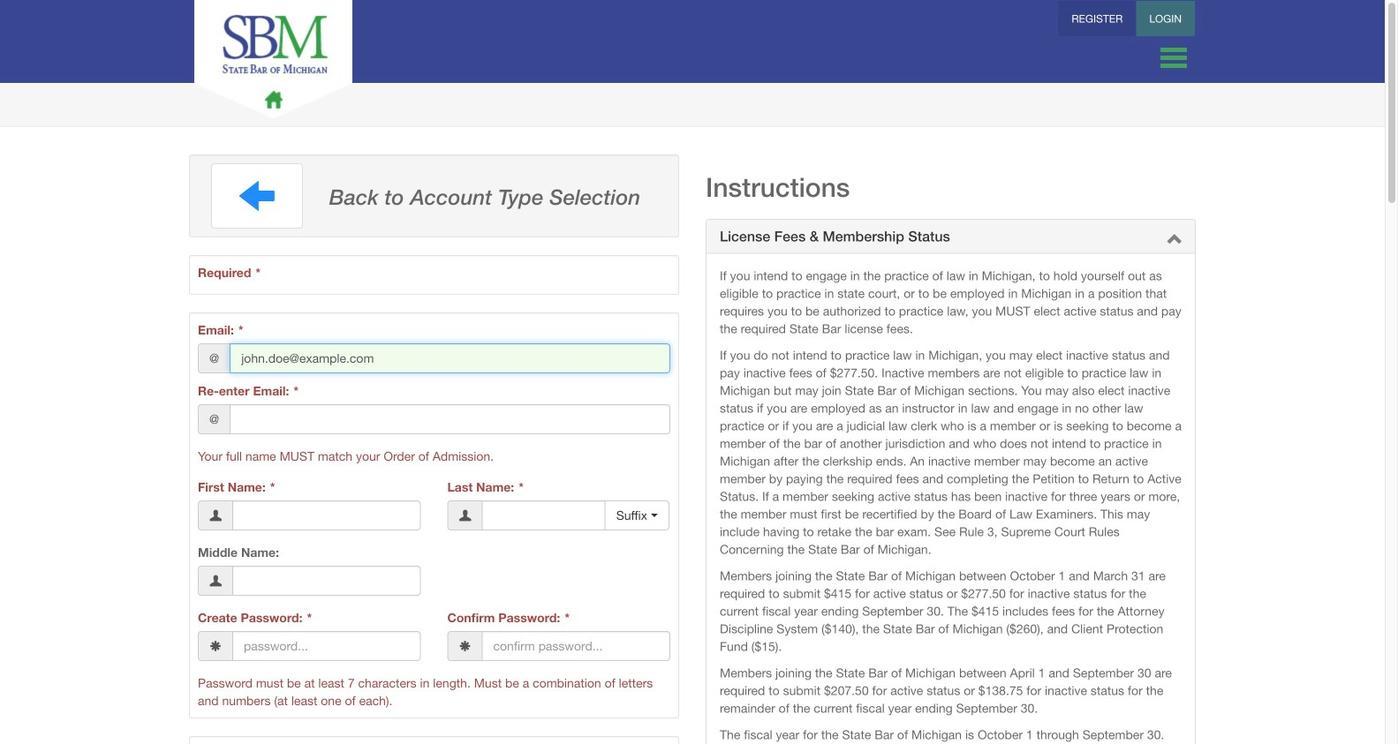 Task type: locate. For each thing, give the bounding box(es) containing it.
1 bar image from the top
[[1161, 56, 1187, 60]]

2 bar image from the top
[[1161, 64, 1187, 68]]

None text field
[[230, 405, 670, 435], [232, 566, 421, 596], [230, 405, 670, 435], [232, 566, 421, 596]]

bar image
[[1161, 56, 1187, 60], [1161, 64, 1187, 68]]

bar image
[[1161, 48, 1187, 52]]

None text field
[[232, 501, 421, 531], [482, 501, 606, 531], [232, 501, 421, 531], [482, 501, 606, 531]]

0 vertical spatial bar image
[[1161, 56, 1187, 60]]

1 vertical spatial bar image
[[1161, 64, 1187, 68]]

password... password field
[[232, 632, 421, 662]]



Task type: vqa. For each thing, say whether or not it's contained in the screenshot.
bar image to the top
yes



Task type: describe. For each thing, give the bounding box(es) containing it.
Enter email address text field
[[230, 344, 670, 374]]

confirm password... password field
[[482, 632, 670, 662]]

state bar of michigan image
[[194, 0, 352, 119]]



